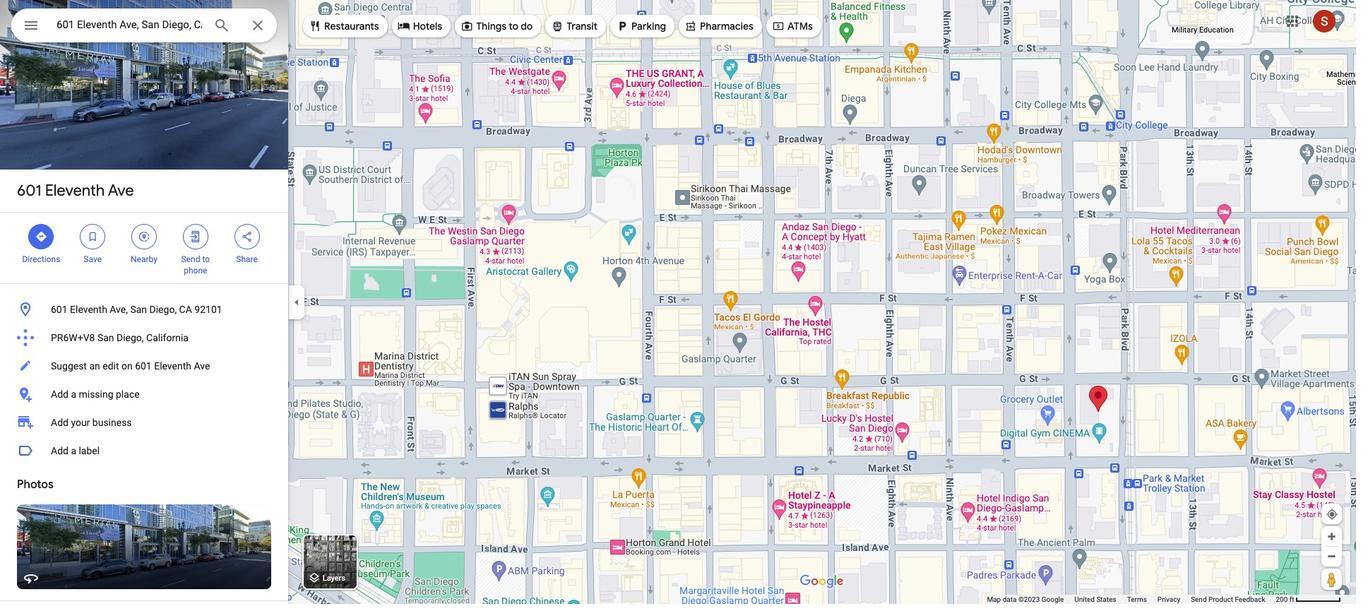 Task type: locate. For each thing, give the bounding box(es) containing it.
0 horizontal spatial ave
[[108, 181, 134, 201]]

map
[[987, 596, 1001, 603]]

1 vertical spatial add
[[51, 417, 68, 428]]

2 vertical spatial 601
[[135, 360, 152, 372]]

send inside "send to phone"
[[181, 254, 200, 264]]

place
[[116, 389, 140, 400]]

california
[[146, 332, 189, 343]]

add inside button
[[51, 445, 68, 456]]

1 vertical spatial eleventh
[[70, 304, 107, 315]]

601
[[17, 181, 41, 201], [51, 304, 68, 315], [135, 360, 152, 372]]

eleventh inside 601 eleventh ave, san diego, ca 92101 "button"
[[70, 304, 107, 315]]

1 horizontal spatial ave
[[194, 360, 210, 372]]


[[241, 229, 253, 244]]

eleventh inside the suggest an edit on 601 eleventh ave "button"
[[154, 360, 191, 372]]

nearby
[[131, 254, 158, 264]]

pr6w+v8 san diego, california
[[51, 332, 189, 343]]

None field
[[57, 16, 202, 33]]

add left your
[[51, 417, 68, 428]]

1 vertical spatial send
[[1191, 596, 1207, 603]]

ave
[[108, 181, 134, 201], [194, 360, 210, 372]]


[[398, 18, 410, 34]]

to left do
[[509, 20, 519, 33]]

add your business
[[51, 417, 132, 428]]

directions
[[22, 254, 60, 264]]

0 vertical spatial to
[[509, 20, 519, 33]]

san up edit
[[97, 332, 114, 343]]

2 vertical spatial eleventh
[[154, 360, 191, 372]]

0 horizontal spatial to
[[202, 254, 210, 264]]

diego, left ca
[[149, 304, 177, 315]]

footer
[[987, 595, 1276, 604]]

0 vertical spatial san
[[130, 304, 147, 315]]

to up "phone"
[[202, 254, 210, 264]]

add left label
[[51, 445, 68, 456]]

atms
[[788, 20, 813, 33]]

0 horizontal spatial diego,
[[117, 332, 144, 343]]

add inside button
[[51, 389, 68, 400]]

0 vertical spatial add
[[51, 389, 68, 400]]

0 vertical spatial diego,
[[149, 304, 177, 315]]

united
[[1075, 596, 1095, 603]]

0 vertical spatial send
[[181, 254, 200, 264]]

200
[[1276, 596, 1288, 603]]

1 vertical spatial 601
[[51, 304, 68, 315]]

eleventh down the california
[[154, 360, 191, 372]]

add
[[51, 389, 68, 400], [51, 417, 68, 428], [51, 445, 68, 456]]

a inside button
[[71, 445, 76, 456]]

0 vertical spatial ave
[[108, 181, 134, 201]]

a
[[71, 389, 76, 400], [71, 445, 76, 456]]

eleventh
[[45, 181, 105, 201], [70, 304, 107, 315], [154, 360, 191, 372]]

1 vertical spatial ave
[[194, 360, 210, 372]]

san
[[130, 304, 147, 315], [97, 332, 114, 343]]

send
[[181, 254, 200, 264], [1191, 596, 1207, 603]]

add a label button
[[0, 437, 288, 465]]

1 vertical spatial a
[[71, 445, 76, 456]]

send for send product feedback
[[1191, 596, 1207, 603]]

2 add from the top
[[51, 417, 68, 428]]

 hotels
[[398, 18, 442, 34]]

 things to do
[[461, 18, 533, 34]]

send product feedback button
[[1191, 595, 1266, 604]]

1 vertical spatial diego,
[[117, 332, 144, 343]]

zoom in image
[[1327, 531, 1338, 542]]

add for add a missing place
[[51, 389, 68, 400]]

1 vertical spatial san
[[97, 332, 114, 343]]

united states button
[[1075, 595, 1117, 604]]

1 add from the top
[[51, 389, 68, 400]]

eleventh left 'ave,'
[[70, 304, 107, 315]]

ave down 92101
[[194, 360, 210, 372]]

ave,
[[110, 304, 128, 315]]

2 a from the top
[[71, 445, 76, 456]]

missing
[[79, 389, 113, 400]]

eleventh for ave,
[[70, 304, 107, 315]]

phone
[[184, 266, 207, 276]]

send up "phone"
[[181, 254, 200, 264]]

label
[[79, 445, 100, 456]]

map data ©2023 google
[[987, 596, 1064, 603]]

601 eleventh ave, san diego, ca 92101
[[51, 304, 222, 315]]

a inside button
[[71, 389, 76, 400]]

to
[[509, 20, 519, 33], [202, 254, 210, 264]]

diego,
[[149, 304, 177, 315], [117, 332, 144, 343]]

eleventh up  at the left
[[45, 181, 105, 201]]

ft
[[1290, 596, 1295, 603]]

1 horizontal spatial 601
[[51, 304, 68, 315]]

3 add from the top
[[51, 445, 68, 456]]

restaurants
[[324, 20, 379, 33]]

edit
[[103, 360, 119, 372]]

add for add your business
[[51, 417, 68, 428]]

show street view coverage image
[[1322, 569, 1343, 590]]

601 right "on" on the left bottom of page
[[135, 360, 152, 372]]

add down the suggest
[[51, 389, 68, 400]]

add a missing place
[[51, 389, 140, 400]]

0 vertical spatial eleventh
[[45, 181, 105, 201]]

san right 'ave,'
[[130, 304, 147, 315]]

send inside button
[[1191, 596, 1207, 603]]

layers
[[323, 574, 345, 583]]

diego, up suggest an edit on 601 eleventh ave
[[117, 332, 144, 343]]

google maps element
[[0, 0, 1357, 604]]

1 vertical spatial to
[[202, 254, 210, 264]]

a for label
[[71, 445, 76, 456]]

ave up actions for 601 eleventh ave region
[[108, 181, 134, 201]]

product
[[1209, 596, 1234, 603]]

2 horizontal spatial 601
[[135, 360, 152, 372]]

2 vertical spatial add
[[51, 445, 68, 456]]

google
[[1042, 596, 1064, 603]]

0 horizontal spatial san
[[97, 332, 114, 343]]

0 vertical spatial 601
[[17, 181, 41, 201]]

0 horizontal spatial send
[[181, 254, 200, 264]]

none field inside 601 eleventh ave, san diego, ca 92101 field
[[57, 16, 202, 33]]

1 horizontal spatial diego,
[[149, 304, 177, 315]]

1 horizontal spatial to
[[509, 20, 519, 33]]

a left label
[[71, 445, 76, 456]]

on
[[122, 360, 133, 372]]

pr6w+v8
[[51, 332, 95, 343]]

601 up 
[[17, 181, 41, 201]]

footer containing map data ©2023 google
[[987, 595, 1276, 604]]

do
[[521, 20, 533, 33]]

a left missing
[[71, 389, 76, 400]]

send left product
[[1191, 596, 1207, 603]]

terms
[[1128, 596, 1147, 603]]

1 a from the top
[[71, 389, 76, 400]]

privacy button
[[1158, 595, 1181, 604]]

0 horizontal spatial 601
[[17, 181, 41, 201]]

0 vertical spatial a
[[71, 389, 76, 400]]

 restaurants
[[309, 18, 379, 34]]

601 for 601 eleventh ave, san diego, ca 92101
[[51, 304, 68, 315]]

add for add a label
[[51, 445, 68, 456]]

601 up pr6w+v8
[[51, 304, 68, 315]]

suggest an edit on 601 eleventh ave button
[[0, 352, 288, 380]]

601 inside 601 eleventh ave, san diego, ca 92101 "button"
[[51, 304, 68, 315]]

san inside button
[[97, 332, 114, 343]]

1 horizontal spatial san
[[130, 304, 147, 315]]

1 horizontal spatial send
[[1191, 596, 1207, 603]]



Task type: describe. For each thing, give the bounding box(es) containing it.
collapse side panel image
[[289, 294, 305, 310]]

 pharmacies
[[685, 18, 754, 34]]

diego, inside "button"
[[149, 304, 177, 315]]

transit
[[567, 20, 598, 33]]

hotels
[[413, 20, 442, 33]]

terms button
[[1128, 595, 1147, 604]]

pr6w+v8 san diego, california button
[[0, 324, 288, 352]]


[[772, 18, 785, 34]]

footer inside google maps element
[[987, 595, 1276, 604]]

suggest an edit on 601 eleventh ave
[[51, 360, 210, 372]]

data
[[1003, 596, 1017, 603]]

privacy
[[1158, 596, 1181, 603]]


[[138, 229, 150, 244]]

business
[[92, 417, 132, 428]]

add your business link
[[0, 408, 288, 437]]

eleventh for ave
[[45, 181, 105, 201]]

 search field
[[11, 8, 277, 45]]


[[309, 18, 322, 34]]

add a missing place button
[[0, 380, 288, 408]]


[[23, 16, 40, 35]]

actions for 601 eleventh ave region
[[0, 213, 288, 283]]

 button
[[11, 8, 51, 45]]

share
[[236, 254, 258, 264]]

200 ft
[[1276, 596, 1295, 603]]

ave inside "button"
[[194, 360, 210, 372]]

send product feedback
[[1191, 596, 1266, 603]]

to inside ' things to do'
[[509, 20, 519, 33]]

states
[[1097, 596, 1117, 603]]

photos
[[17, 478, 54, 492]]

a for missing
[[71, 389, 76, 400]]

your
[[71, 417, 90, 428]]

an
[[89, 360, 100, 372]]


[[616, 18, 629, 34]]

to inside "send to phone"
[[202, 254, 210, 264]]


[[86, 229, 99, 244]]

 transit
[[551, 18, 598, 34]]

200 ft button
[[1276, 596, 1342, 603]]

©2023
[[1019, 596, 1040, 603]]

add a label
[[51, 445, 100, 456]]

things
[[476, 20, 507, 33]]

601 Eleventh Ave, San Diego, CA 92101 field
[[11, 8, 277, 42]]

parking
[[632, 20, 666, 33]]


[[685, 18, 697, 34]]


[[461, 18, 474, 34]]

diego, inside button
[[117, 332, 144, 343]]


[[551, 18, 564, 34]]

 atms
[[772, 18, 813, 34]]

601 for 601 eleventh ave
[[17, 181, 41, 201]]

send for send to phone
[[181, 254, 200, 264]]

show your location image
[[1326, 508, 1339, 521]]

pharmacies
[[700, 20, 754, 33]]

google account: sheryl atherton  
(sheryl.atherton@adept.ai) image
[[1314, 10, 1336, 32]]


[[35, 229, 48, 244]]

601 inside the suggest an edit on 601 eleventh ave "button"
[[135, 360, 152, 372]]

send to phone
[[181, 254, 210, 276]]

feedback
[[1235, 596, 1266, 603]]

601 eleventh ave
[[17, 181, 134, 201]]

united states
[[1075, 596, 1117, 603]]

save
[[84, 254, 102, 264]]

92101
[[195, 304, 222, 315]]

 parking
[[616, 18, 666, 34]]

ca
[[179, 304, 192, 315]]

zoom out image
[[1327, 551, 1338, 562]]

601 eleventh ave main content
[[0, 0, 288, 604]]

601 eleventh ave, san diego, ca 92101 button
[[0, 295, 288, 324]]


[[189, 229, 202, 244]]

san inside "button"
[[130, 304, 147, 315]]

suggest
[[51, 360, 87, 372]]



Task type: vqa. For each thing, say whether or not it's contained in the screenshot.
the hr to the middle
no



